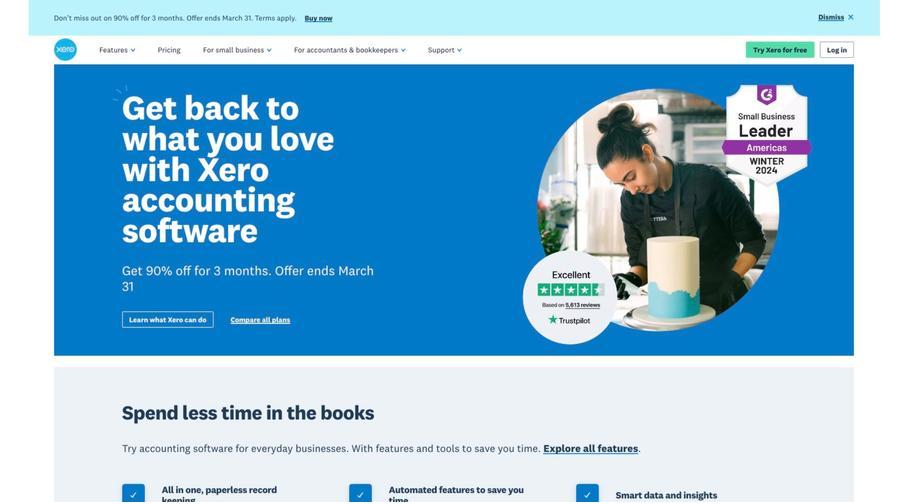 Task type: describe. For each thing, give the bounding box(es) containing it.
a xero user decorating a cake with blue icing. social proof badges surrounding the circular image. image
[[463, 64, 854, 356]]



